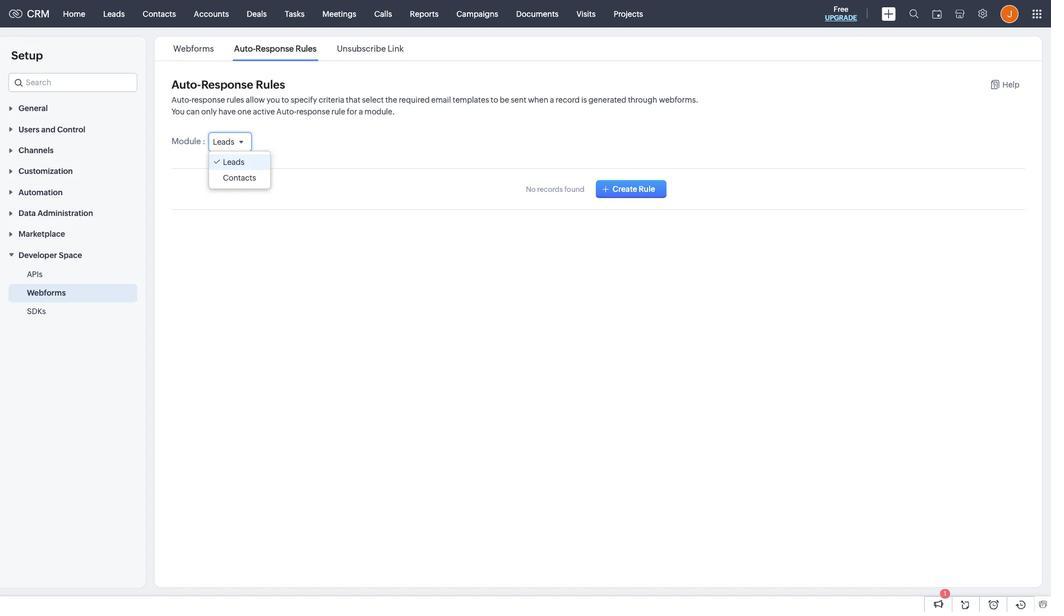 Task type: vqa. For each thing, say whether or not it's contained in the screenshot.
the page
no



Task type: describe. For each thing, give the bounding box(es) containing it.
sent
[[511, 95, 527, 104]]

automation
[[19, 188, 63, 197]]

general button
[[0, 98, 146, 119]]

calls link
[[366, 0, 401, 27]]

list containing webforms
[[163, 36, 414, 61]]

create rule button
[[596, 180, 667, 198]]

apis
[[27, 270, 43, 279]]

contacts inside tree
[[223, 173, 256, 182]]

channels button
[[0, 140, 146, 160]]

apis link
[[27, 269, 43, 280]]

link
[[388, 44, 404, 53]]

accounts
[[194, 9, 229, 18]]

leads link
[[94, 0, 134, 27]]

developer
[[19, 251, 57, 260]]

you
[[172, 107, 185, 116]]

module
[[172, 136, 201, 146]]

free upgrade
[[826, 5, 858, 22]]

users and control
[[19, 125, 85, 134]]

meetings link
[[314, 0, 366, 27]]

tasks
[[285, 9, 305, 18]]

0 vertical spatial webforms link
[[172, 44, 216, 53]]

auto-response rules allow you to specify criteria that select the required email templates to be sent when a record is generated through webforms. you can only have one active auto-response rule for a module.
[[172, 95, 699, 116]]

documents
[[517, 9, 559, 18]]

0 horizontal spatial a
[[359, 107, 363, 116]]

1 vertical spatial auto-response rules
[[172, 78, 285, 91]]

is
[[582, 95, 587, 104]]

auto- up can
[[172, 78, 201, 91]]

select
[[362, 95, 384, 104]]

rule
[[639, 185, 656, 194]]

generated
[[589, 95, 627, 104]]

create menu element
[[876, 0, 903, 27]]

found
[[565, 185, 585, 194]]

email
[[432, 95, 451, 104]]

data administration
[[19, 209, 93, 218]]

2 to from the left
[[491, 95, 499, 104]]

criteria
[[319, 95, 345, 104]]

active
[[253, 107, 275, 116]]

webforms inside developer space region
[[27, 288, 66, 297]]

profile element
[[995, 0, 1026, 27]]

channels
[[19, 146, 54, 155]]

setup
[[11, 49, 43, 62]]

templates
[[453, 95, 489, 104]]

auto- down the you
[[277, 107, 297, 116]]

for
[[347, 107, 357, 116]]

1
[[945, 590, 947, 597]]

record
[[556, 95, 580, 104]]

space
[[59, 251, 82, 260]]

search element
[[903, 0, 926, 27]]

general
[[19, 104, 48, 113]]

webforms.
[[659, 95, 699, 104]]

module.
[[365, 107, 395, 116]]

contacts link
[[134, 0, 185, 27]]

data administration button
[[0, 202, 146, 223]]

users
[[19, 125, 40, 134]]

0 horizontal spatial rules
[[256, 78, 285, 91]]

unsubscribe link link
[[335, 44, 406, 53]]

response inside list
[[256, 44, 294, 53]]

required
[[399, 95, 430, 104]]

rule
[[332, 107, 346, 116]]

projects
[[614, 9, 644, 18]]

visits
[[577, 9, 596, 18]]

home link
[[54, 0, 94, 27]]

reports link
[[401, 0, 448, 27]]

visits link
[[568, 0, 605, 27]]

webforms link inside developer space region
[[27, 287, 66, 298]]

create
[[613, 185, 638, 194]]

help
[[1003, 80, 1020, 89]]

search image
[[910, 9, 919, 19]]

and
[[41, 125, 55, 134]]

rules
[[227, 95, 244, 104]]

control
[[57, 125, 85, 134]]

unsubscribe
[[337, 44, 386, 53]]

no records found
[[526, 185, 585, 194]]

the
[[386, 95, 398, 104]]



Task type: locate. For each thing, give the bounding box(es) containing it.
2 vertical spatial leads
[[223, 158, 245, 167]]

a right "for"
[[359, 107, 363, 116]]

1 horizontal spatial webforms link
[[172, 44, 216, 53]]

webforms
[[173, 44, 214, 53], [27, 288, 66, 297]]

auto-response rules inside list
[[234, 44, 317, 53]]

0 vertical spatial leads
[[103, 9, 125, 18]]

through
[[628, 95, 658, 104]]

1 horizontal spatial to
[[491, 95, 499, 104]]

Search text field
[[9, 73, 137, 91]]

auto- inside list
[[234, 44, 256, 53]]

campaigns
[[457, 9, 499, 18]]

developer space
[[19, 251, 82, 260]]

response down specify
[[297, 107, 330, 116]]

1 vertical spatial leads
[[213, 137, 235, 146]]

1 horizontal spatial contacts
[[223, 173, 256, 182]]

0 horizontal spatial webforms
[[27, 288, 66, 297]]

leads inside field
[[213, 137, 235, 146]]

1 vertical spatial response
[[297, 107, 330, 116]]

customization
[[19, 167, 73, 176]]

1 horizontal spatial webforms
[[173, 44, 214, 53]]

upgrade
[[826, 14, 858, 22]]

1 horizontal spatial response
[[256, 44, 294, 53]]

one
[[238, 107, 252, 116]]

crm link
[[9, 8, 50, 20]]

leads for leads field on the left top
[[213, 137, 235, 146]]

0 vertical spatial rules
[[296, 44, 317, 53]]

leads down leads field on the left top
[[223, 158, 245, 167]]

0 vertical spatial response
[[192, 95, 225, 104]]

crm
[[27, 8, 50, 20]]

0 vertical spatial auto-response rules
[[234, 44, 317, 53]]

leads right :
[[213, 137, 235, 146]]

1 vertical spatial webforms link
[[27, 287, 66, 298]]

auto-response rules up "rules"
[[172, 78, 285, 91]]

:
[[203, 136, 206, 146]]

a right when
[[550, 95, 554, 104]]

1 vertical spatial contacts
[[223, 173, 256, 182]]

accounts link
[[185, 0, 238, 27]]

leads inside tree
[[223, 158, 245, 167]]

sdks
[[27, 307, 46, 316]]

None field
[[8, 73, 137, 92]]

0 horizontal spatial webforms link
[[27, 287, 66, 298]]

webforms link up sdks
[[27, 287, 66, 298]]

have
[[219, 107, 236, 116]]

create rule
[[613, 185, 656, 194]]

developer space region
[[0, 265, 146, 321]]

1 vertical spatial a
[[359, 107, 363, 116]]

auto-response rules
[[234, 44, 317, 53], [172, 78, 285, 91]]

calendar image
[[933, 9, 942, 18]]

rules
[[296, 44, 317, 53], [256, 78, 285, 91]]

0 vertical spatial a
[[550, 95, 554, 104]]

data
[[19, 209, 36, 218]]

that
[[346, 95, 361, 104]]

response down deals link
[[256, 44, 294, 53]]

webforms link down accounts link
[[172, 44, 216, 53]]

1 to from the left
[[282, 95, 289, 104]]

contacts right leads link on the left top of the page
[[143, 9, 176, 18]]

reports
[[410, 9, 439, 18]]

automation button
[[0, 181, 146, 202]]

auto-response rules down deals link
[[234, 44, 317, 53]]

marketplace
[[19, 230, 65, 239]]

tasks link
[[276, 0, 314, 27]]

create menu image
[[882, 7, 896, 20]]

0 vertical spatial response
[[256, 44, 294, 53]]

campaigns link
[[448, 0, 508, 27]]

response
[[192, 95, 225, 104], [297, 107, 330, 116]]

when
[[528, 95, 549, 104]]

tree
[[209, 152, 270, 189]]

to left "be"
[[491, 95, 499, 104]]

0 vertical spatial webforms
[[173, 44, 214, 53]]

auto-response rules link
[[233, 44, 319, 53]]

Leads field
[[208, 132, 252, 152]]

0 horizontal spatial contacts
[[143, 9, 176, 18]]

developer space button
[[0, 244, 146, 265]]

leads
[[103, 9, 125, 18], [213, 137, 235, 146], [223, 158, 245, 167]]

meetings
[[323, 9, 357, 18]]

tree containing leads
[[209, 152, 270, 189]]

projects link
[[605, 0, 653, 27]]

administration
[[38, 209, 93, 218]]

rules up the you
[[256, 78, 285, 91]]

leads for leads link on the left top of the page
[[103, 9, 125, 18]]

can
[[186, 107, 200, 116]]

contacts down leads field on the left top
[[223, 173, 256, 182]]

1 vertical spatial response
[[201, 78, 253, 91]]

0 horizontal spatial response
[[201, 78, 253, 91]]

to right the you
[[282, 95, 289, 104]]

0 horizontal spatial to
[[282, 95, 289, 104]]

webforms down accounts link
[[173, 44, 214, 53]]

response up "rules"
[[201, 78, 253, 91]]

home
[[63, 9, 85, 18]]

response up only
[[192, 95, 225, 104]]

contacts inside "link"
[[143, 9, 176, 18]]

customization button
[[0, 160, 146, 181]]

to
[[282, 95, 289, 104], [491, 95, 499, 104]]

be
[[500, 95, 510, 104]]

1 horizontal spatial a
[[550, 95, 554, 104]]

list
[[163, 36, 414, 61]]

1 horizontal spatial rules
[[296, 44, 317, 53]]

you
[[267, 95, 280, 104]]

calls
[[375, 9, 392, 18]]

1 horizontal spatial response
[[297, 107, 330, 116]]

auto- down deals link
[[234, 44, 256, 53]]

leads right home
[[103, 9, 125, 18]]

rules inside list
[[296, 44, 317, 53]]

rules down tasks
[[296, 44, 317, 53]]

free
[[834, 5, 849, 13]]

marketplace button
[[0, 223, 146, 244]]

module :
[[172, 136, 206, 146]]

1 vertical spatial webforms
[[27, 288, 66, 297]]

users and control button
[[0, 119, 146, 140]]

webforms inside list
[[173, 44, 214, 53]]

unsubscribe link
[[337, 44, 404, 53]]

profile image
[[1001, 5, 1019, 23]]

0 horizontal spatial response
[[192, 95, 225, 104]]

1 vertical spatial rules
[[256, 78, 285, 91]]

leads for tree containing leads
[[223, 158, 245, 167]]

auto- up the you
[[172, 95, 192, 104]]

specify
[[291, 95, 317, 104]]

records
[[538, 185, 563, 194]]

contacts
[[143, 9, 176, 18], [223, 173, 256, 182]]

only
[[201, 107, 217, 116]]

0 vertical spatial contacts
[[143, 9, 176, 18]]

allow
[[246, 95, 265, 104]]

webforms up sdks
[[27, 288, 66, 297]]

webforms link
[[172, 44, 216, 53], [27, 287, 66, 298]]

deals link
[[238, 0, 276, 27]]

sdks link
[[27, 306, 46, 317]]

no
[[526, 185, 536, 194]]

deals
[[247, 9, 267, 18]]



